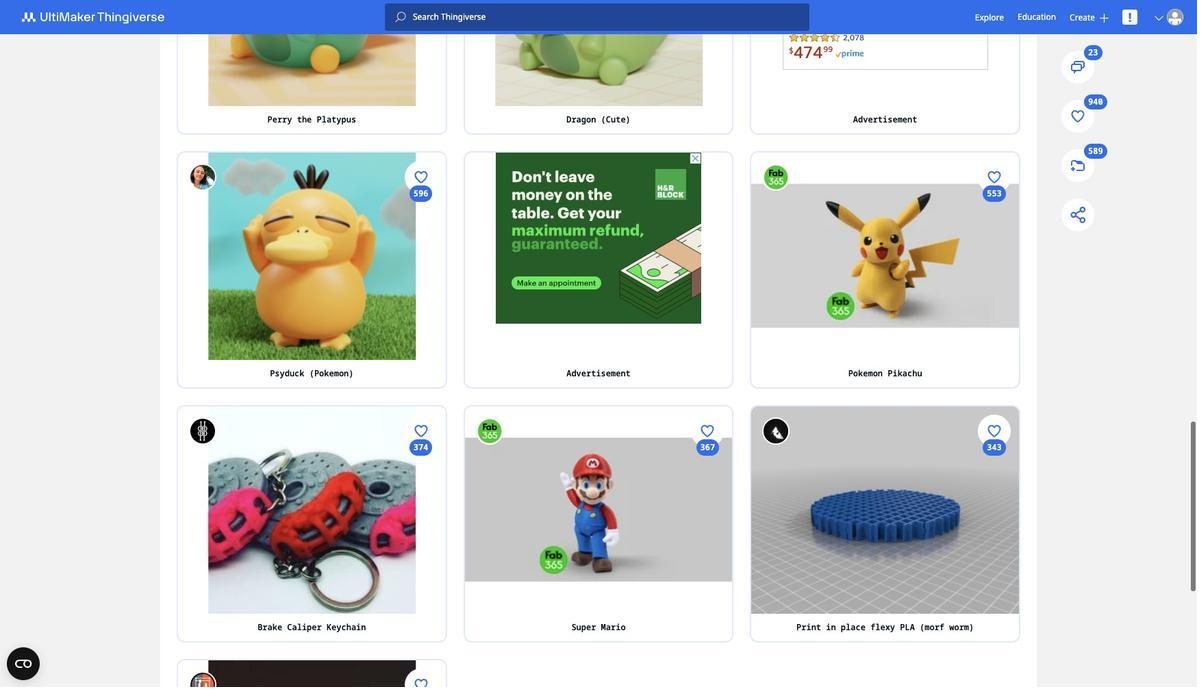 Task type: describe. For each thing, give the bounding box(es) containing it.
0 vertical spatial advertisement element
[[783, 0, 988, 70]]

(morf
[[920, 622, 945, 633]]

343
[[987, 442, 1002, 453]]

flexy
[[871, 622, 895, 633]]

thumbnail representing perry the platypus image
[[178, 0, 446, 106]]

keychain
[[327, 622, 366, 633]]

pokemon pikachu link
[[752, 360, 1019, 388]]

2
[[705, 84, 710, 95]]

education
[[1018, 11, 1056, 23]]

! link
[[1123, 9, 1138, 25]]

plusicon image
[[1100, 13, 1109, 22]]

psyduck
[[270, 368, 305, 379]]

search control image
[[395, 12, 406, 23]]

create button
[[1070, 11, 1109, 23]]

dragon (cute) link
[[465, 106, 732, 134]]

(pokemon)
[[309, 368, 354, 379]]

perry the platypus
[[268, 114, 356, 125]]

dragon
[[567, 114, 596, 125]]

avatar image for 374
[[189, 418, 216, 445]]

pikachu
[[888, 368, 922, 379]]

open widget image
[[7, 648, 40, 681]]

176
[[987, 517, 1002, 528]]

brake
[[258, 622, 282, 633]]

makerbot logo image
[[14, 9, 181, 25]]

thumbnail representing basic dice set for dnd image
[[178, 661, 446, 688]]

1 vertical spatial advertisement element
[[496, 153, 701, 324]]

157
[[414, 517, 428, 528]]

23
[[1089, 47, 1099, 59]]

explore
[[975, 11, 1004, 23]]

mario
[[601, 622, 626, 633]]

940
[[1089, 96, 1104, 108]]

education link
[[1018, 10, 1056, 25]]

thumbnail representing dragon (cute) image
[[465, 0, 732, 106]]

super mario link
[[465, 614, 732, 642]]

thumbnail representing print in place flexy pla (morf worm) image
[[752, 407, 1019, 614]]

8
[[992, 592, 997, 603]]

create
[[1070, 11, 1095, 23]]

367
[[700, 442, 715, 453]]

avatar image for 553
[[763, 164, 790, 191]]

place
[[841, 622, 866, 633]]

worm)
[[950, 622, 974, 633]]

thumbnail representing pokemon pikachu image
[[752, 153, 1019, 360]]

perry
[[268, 114, 292, 125]]

pokemon pikachu
[[848, 368, 922, 379]]

avatar image for 343
[[763, 418, 790, 445]]

374
[[414, 442, 428, 453]]

in
[[826, 622, 836, 633]]



Task type: locate. For each thing, give the bounding box(es) containing it.
print
[[797, 622, 821, 633]]

dragon (cute)
[[567, 114, 631, 125]]

0 horizontal spatial advertisement element
[[496, 153, 701, 324]]

avatar image for 367
[[476, 418, 503, 445]]

platypus
[[317, 114, 356, 125]]

psyduck (pokemon) link
[[178, 360, 446, 388]]

print in place flexy pla (morf worm)
[[797, 622, 974, 633]]

!
[[1128, 9, 1132, 25]]

avatar image for 596
[[189, 164, 216, 191]]

avatar image
[[1167, 9, 1184, 25], [189, 164, 216, 191], [763, 164, 790, 191], [189, 418, 216, 445], [476, 418, 503, 445], [763, 418, 790, 445], [189, 672, 216, 688]]

thumbnail representing super mario image
[[465, 407, 732, 614]]

thumbnail representing psyduck (pokemon) image
[[178, 153, 446, 360]]

(cute)
[[601, 114, 631, 125]]

pokemon
[[848, 368, 883, 379]]

explore button
[[975, 11, 1004, 23]]

1 vertical spatial advertisement
[[567, 368, 631, 379]]

brake caliper keychain
[[258, 622, 366, 633]]

0 horizontal spatial advertisement
[[567, 368, 631, 379]]

thumbnail representing brake caliper keychain image
[[178, 407, 446, 614]]

14
[[416, 84, 426, 95]]

596
[[414, 188, 428, 199]]

brake caliper keychain link
[[178, 614, 446, 642]]

589
[[1089, 145, 1104, 157]]

0 vertical spatial advertisement
[[853, 114, 918, 125]]

1 horizontal spatial advertisement element
[[783, 0, 988, 70]]

print in place flexy pla (morf worm) link
[[752, 614, 1019, 642]]

advertisement for the topmost the advertisement "element"
[[853, 114, 918, 125]]

super mario
[[572, 622, 626, 633]]

pla
[[900, 622, 915, 633]]

553
[[987, 188, 1002, 199]]

caliper
[[287, 622, 322, 633]]

the
[[297, 114, 312, 125]]

220
[[414, 263, 428, 274]]

advertisement for bottommost the advertisement "element"
[[567, 368, 631, 379]]

advertisement element
[[783, 0, 988, 70], [496, 153, 701, 324]]

advertisement
[[853, 114, 918, 125], [567, 368, 631, 379]]

perry the platypus link
[[178, 106, 446, 134]]

psyduck (pokemon)
[[270, 368, 354, 379]]

super
[[572, 622, 596, 633]]

1 horizontal spatial advertisement
[[853, 114, 918, 125]]

Search Thingiverse text field
[[406, 12, 810, 23]]



Task type: vqa. For each thing, say whether or not it's contained in the screenshot.
BRAKE
yes



